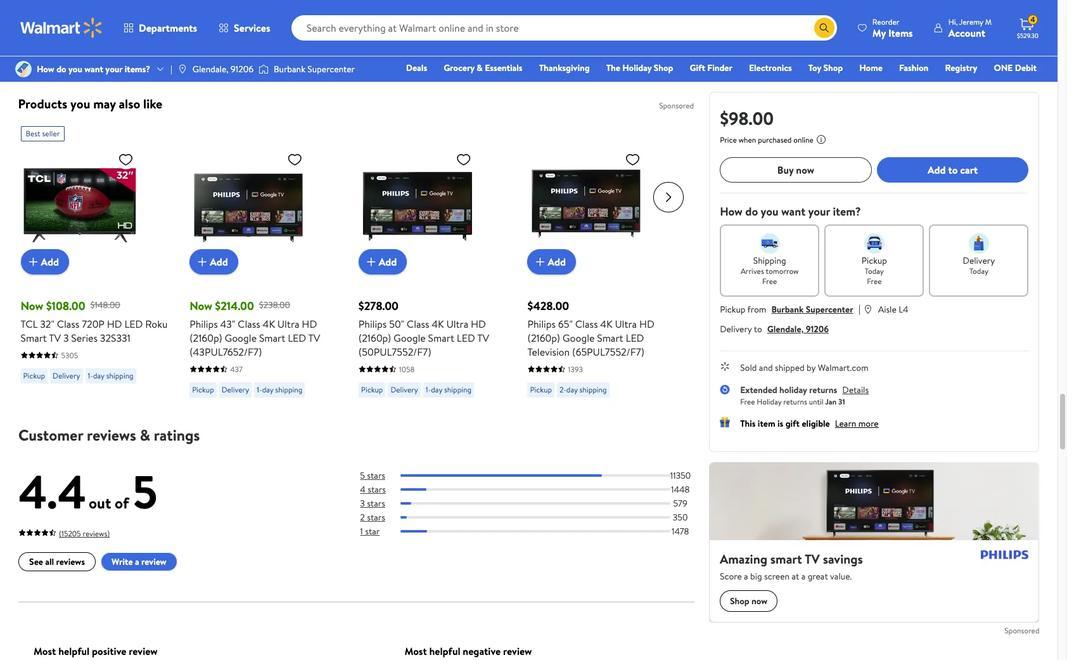 Task type: vqa. For each thing, say whether or not it's contained in the screenshot.
92071
no



Task type: locate. For each thing, give the bounding box(es) containing it.
1 horizontal spatial add to cart image
[[364, 254, 379, 269]]

add up $214.00
[[210, 255, 228, 269]]

2 most from the left
[[405, 644, 427, 658]]

2 tv from the left
[[309, 331, 320, 345]]

1 horizontal spatial |
[[859, 302, 861, 316]]

search icon image
[[820, 23, 830, 33]]

1 now from the left
[[21, 298, 43, 314]]

1 vertical spatial glendale,
[[768, 323, 804, 335]]

supercenter down walmart.com.
[[308, 63, 355, 75]]

free inside pickup today free
[[868, 276, 882, 287]]

class inside now $108.00 $148.00 tcl 32" class 720p hd led roku smart tv 3 series 32s331
[[57, 317, 79, 331]]

4 smart from the left
[[598, 331, 624, 345]]

2 smart from the left
[[259, 331, 286, 345]]

add to favorites list, tcl 32" class 720p hd led roku smart tv 3 series 32s331 image
[[118, 151, 133, 167]]

home link
[[854, 61, 889, 75]]

add button up $214.00
[[190, 249, 238, 274]]

returns left until
[[784, 396, 808, 407]]

0 horizontal spatial |
[[171, 63, 172, 75]]

stars for 5 stars
[[367, 469, 385, 482]]

(2160p) inside '$278.00 philips 50" class 4k ultra hd (2160p) google smart led tv (50pul7552/f7)'
[[359, 331, 391, 345]]

2 product group from the left
[[190, 121, 341, 403]]

helpful for negative
[[429, 644, 460, 658]]

2 horizontal spatial tv
[[478, 331, 490, 345]]

3 google from the left
[[563, 331, 595, 345]]

0 horizontal spatial free
[[741, 396, 756, 407]]

1 vertical spatial 3
[[360, 497, 365, 510]]

you left the may
[[70, 95, 90, 112]]

want
[[85, 63, 103, 75], [782, 204, 806, 219]]

how up 'arrives'
[[721, 204, 743, 219]]

1 vertical spatial |
[[859, 302, 861, 316]]

5 progress bar from the top
[[401, 530, 670, 533]]

delivery today
[[964, 254, 996, 276]]

review right a
[[141, 556, 166, 568]]

1 horizontal spatial 4k
[[432, 317, 444, 331]]

(2160p) for $278.00
[[359, 331, 391, 345]]

buy
[[778, 163, 794, 177]]

1 horizontal spatial (2160p)
[[359, 331, 391, 345]]

you for how do you want your items?
[[69, 63, 82, 75]]

holiday right the
[[623, 62, 652, 74]]

stars down 4 stars
[[367, 497, 385, 510]]

now $214.00 $238.00 philips 43" class 4k ultra hd (2160p) google smart led tv (43pul7652/f7)
[[190, 298, 320, 359]]

4k inside $428.00 philips 65" class 4k ultra hd (2160p) google smart led television (65pul7552/f7)
[[601, 317, 613, 331]]

4.4
[[18, 460, 86, 523]]

(2160p) for $428.00
[[528, 331, 561, 345]]

0 vertical spatial want
[[85, 63, 103, 75]]

1- down (50pul7552/f7)
[[426, 384, 431, 395]]

toy shop link
[[803, 61, 849, 75]]

1 philips from the left
[[190, 317, 218, 331]]

want up products you may also like
[[85, 63, 103, 75]]

3 up 5305
[[63, 331, 69, 345]]

4 up $529.30
[[1031, 14, 1036, 25]]

add button for $278.00
[[359, 249, 407, 274]]

2 horizontal spatial free
[[868, 276, 882, 287]]

smart down $238.00
[[259, 331, 286, 345]]

1 today from the left
[[865, 266, 885, 276]]

&
[[477, 62, 483, 74], [140, 424, 150, 446]]

your left items?
[[105, 63, 123, 75]]

buy now
[[778, 163, 815, 177]]

best
[[26, 128, 40, 139]]

add up $428.00 on the top of page
[[548, 255, 566, 269]]

intent image for delivery image
[[970, 233, 990, 254]]

0 horizontal spatial supercenter
[[308, 63, 355, 75]]

helpful left positive
[[58, 644, 89, 658]]

today inside 'delivery today'
[[970, 266, 989, 276]]

4 for 4 $529.30
[[1031, 14, 1036, 25]]

ultra up (65pul7552/f7)
[[615, 317, 637, 331]]

1 vertical spatial your
[[809, 204, 831, 219]]

1 class from the left
[[57, 317, 79, 331]]

philips down $278.00
[[359, 317, 387, 331]]

2 add button from the left
[[190, 249, 238, 274]]

1 horizontal spatial 1-
[[257, 384, 262, 395]]

1 horizontal spatial to
[[949, 163, 959, 177]]

toy shop
[[809, 62, 844, 74]]

0 horizontal spatial 1-day shipping
[[88, 370, 134, 381]]

progress bar
[[401, 474, 670, 477], [401, 488, 670, 491], [401, 502, 670, 505], [401, 516, 670, 519], [401, 530, 670, 533]]

services
[[234, 21, 271, 35]]

2 horizontal spatial philips
[[528, 317, 556, 331]]

class inside "now $214.00 $238.00 philips 43" class 4k ultra hd (2160p) google smart led tv (43pul7652/f7)"
[[238, 317, 261, 331]]

0 horizontal spatial helpful
[[58, 644, 89, 658]]

 image up products
[[15, 61, 32, 77]]

1 horizontal spatial more
[[859, 417, 879, 430]]

| left aisle
[[859, 302, 861, 316]]

1 horizontal spatial helpful
[[429, 644, 460, 658]]

walmart.com.
[[277, 48, 338, 62]]

1 horizontal spatial see
[[340, 48, 357, 62]]

0 horizontal spatial 4
[[360, 483, 366, 496]]

0 horizontal spatial holiday
[[623, 62, 652, 74]]

see left the if
[[340, 48, 357, 62]]

now for $214.00
[[190, 298, 212, 314]]

4 for 4 stars
[[360, 483, 366, 496]]

2 horizontal spatial google
[[563, 331, 595, 345]]

stars for 3 stars
[[367, 497, 385, 510]]

3 class from the left
[[407, 317, 430, 331]]

1 horizontal spatial supercenter
[[806, 303, 854, 316]]

smart right 50"
[[428, 331, 455, 345]]

1 vertical spatial how
[[721, 204, 743, 219]]

pickup today free
[[862, 254, 888, 287]]

stars right 2
[[367, 511, 385, 524]]

class right 50"
[[407, 317, 430, 331]]

add to cart image up tcl
[[26, 254, 41, 269]]

stars down 5 stars
[[368, 483, 386, 496]]

smart inside $428.00 philips 65" class 4k ultra hd (2160p) google smart led television (65pul7552/f7)
[[598, 331, 624, 345]]

2 today from the left
[[970, 266, 989, 276]]

fashion link
[[894, 61, 935, 75]]

add to cart image for the philips 65" class 4k ultra hd (2160p) google smart led television (65pul7552/f7) 'image'
[[533, 254, 548, 269]]

1 horizontal spatial 1-day shipping
[[257, 384, 303, 395]]

stars for 4 stars
[[368, 483, 386, 496]]

google up 1393
[[563, 331, 595, 345]]

class
[[57, 317, 79, 331], [238, 317, 261, 331], [407, 317, 430, 331], [576, 317, 598, 331]]

electronics
[[750, 62, 793, 74]]

gifting made easy image
[[721, 417, 731, 427]]

0 horizontal spatial  image
[[15, 61, 32, 77]]

0 vertical spatial &
[[477, 62, 483, 74]]

1- for now
[[257, 384, 262, 395]]

tv inside "now $214.00 $238.00 philips 43" class 4k ultra hd (2160p) google smart led tv (43pul7652/f7)"
[[309, 331, 320, 345]]

today for delivery
[[970, 266, 989, 276]]

4 product group from the left
[[528, 121, 679, 403]]

you up intent image for shipping
[[761, 204, 779, 219]]

you up products you may also like
[[69, 63, 82, 75]]

1-
[[88, 370, 93, 381], [257, 384, 262, 395], [426, 384, 431, 395]]

0 horizontal spatial &
[[140, 424, 150, 446]]

3 add button from the left
[[359, 249, 407, 274]]

day down 1393
[[567, 384, 578, 395]]

2 (2160p) from the left
[[359, 331, 391, 345]]

| right capitalone image on the top of the page
[[171, 63, 172, 75]]

3 smart from the left
[[428, 331, 455, 345]]

4k inside '$278.00 philips 50" class 4k ultra hd (2160p) google smart led tv (50pul7552/f7)'
[[432, 317, 444, 331]]

today down intent image for pickup
[[865, 266, 885, 276]]

most helpful positive review
[[33, 644, 157, 658]]

progress bar for 1448
[[401, 488, 670, 491]]

2 add to cart image from the left
[[533, 254, 548, 269]]

1 horizontal spatial holiday
[[757, 396, 782, 407]]

learn down 31
[[836, 417, 857, 430]]

1 vertical spatial want
[[782, 204, 806, 219]]

pickup left 2-
[[530, 384, 552, 395]]

0 horizontal spatial google
[[225, 331, 257, 345]]

want down buy now button
[[782, 204, 806, 219]]

write
[[111, 556, 133, 568]]

google up 437
[[225, 331, 257, 345]]

do up products
[[57, 63, 66, 75]]

add to cart image up $428.00 on the top of page
[[533, 254, 548, 269]]

1 horizontal spatial  image
[[259, 63, 269, 75]]

0 horizontal spatial do
[[57, 63, 66, 75]]

3 product group from the left
[[359, 121, 510, 403]]

philips inside '$278.00 philips 50" class 4k ultra hd (2160p) google smart led tv (50pul7552/f7)'
[[359, 317, 387, 331]]

google inside $428.00 philips 65" class 4k ultra hd (2160p) google smart led television (65pul7552/f7)
[[563, 331, 595, 345]]

learn down search search box at the top of page
[[550, 50, 571, 62]]

philips inside $428.00 philips 65" class 4k ultra hd (2160p) google smart led television (65pul7552/f7)
[[528, 317, 556, 331]]

now left $214.00
[[190, 298, 212, 314]]

walmart+
[[1000, 79, 1037, 92]]

3 up 2
[[360, 497, 365, 510]]

capital one  earn 5% cash back on walmart.com. see if you're pre-approved with no credit risk. learn more element
[[550, 50, 594, 63]]

1 horizontal spatial 5
[[360, 469, 365, 482]]

to inside "button"
[[949, 163, 959, 177]]

1 horizontal spatial your
[[809, 204, 831, 219]]

91206 down burbank supercenter button
[[806, 323, 829, 335]]

0 horizontal spatial 3
[[63, 331, 69, 345]]

pickup
[[862, 254, 888, 267], [721, 303, 746, 316], [23, 370, 45, 381], [192, 384, 214, 395], [361, 384, 383, 395], [530, 384, 552, 395]]

tv
[[49, 331, 61, 345], [309, 331, 320, 345], [478, 331, 490, 345]]

glendale, down pickup from burbank supercenter |
[[768, 323, 804, 335]]

burbank down walmart.com.
[[274, 63, 306, 75]]

do for how do you want your items?
[[57, 63, 66, 75]]

1 add to cart image from the left
[[26, 254, 41, 269]]

1 helpful from the left
[[58, 644, 89, 658]]

the
[[607, 62, 621, 74]]

0 vertical spatial 4
[[1031, 14, 1036, 25]]

3 progress bar from the top
[[401, 502, 670, 505]]

philips for $278.00
[[359, 317, 387, 331]]

0 horizontal spatial burbank
[[274, 63, 306, 75]]

now inside now $108.00 $148.00 tcl 32" class 720p hd led roku smart tv 3 series 32s331
[[21, 298, 43, 314]]

today for pickup
[[865, 266, 885, 276]]

burbank supercenter button
[[772, 303, 854, 316]]

|
[[171, 63, 172, 75], [859, 302, 861, 316]]

add to cart image
[[26, 254, 41, 269], [533, 254, 548, 269]]

(2160p) down $278.00
[[359, 331, 391, 345]]

3 4k from the left
[[601, 317, 613, 331]]

ultra inside $428.00 philips 65" class 4k ultra hd (2160p) google smart led television (65pul7552/f7)
[[615, 317, 637, 331]]

class right 65"
[[576, 317, 598, 331]]

31
[[839, 396, 846, 407]]

glendale,
[[193, 63, 229, 75], [768, 323, 804, 335]]

1 horizontal spatial want
[[782, 204, 806, 219]]

how up products
[[37, 63, 54, 75]]

glendale, 91206
[[193, 63, 254, 75]]

philips left 43"
[[190, 317, 218, 331]]

11350
[[670, 469, 691, 482]]

delivery down 437
[[222, 384, 249, 395]]

thanksgiving
[[539, 62, 590, 74]]

to left cart
[[949, 163, 959, 177]]

4 class from the left
[[576, 317, 598, 331]]

0 horizontal spatial glendale,
[[193, 63, 229, 75]]

helpful left "negative"
[[429, 644, 460, 658]]

1 vertical spatial holiday
[[757, 396, 782, 407]]

1 smart from the left
[[21, 331, 47, 345]]

add to favorites list, philips 65" class 4k ultra hd (2160p) google smart led television (65pul7552/f7) image
[[626, 151, 641, 167]]

smart inside "now $214.00 $238.00 philips 43" class 4k ultra hd (2160p) google smart led tv (43pul7652/f7)"
[[259, 331, 286, 345]]

0 horizontal spatial add to cart image
[[195, 254, 210, 269]]

ultra for $428.00
[[615, 317, 637, 331]]

4 inside "4 $529.30"
[[1031, 14, 1036, 25]]

free inside shipping arrives tomorrow free
[[763, 276, 778, 287]]

1 horizontal spatial today
[[970, 266, 989, 276]]

series
[[71, 331, 98, 345]]

0 horizontal spatial philips
[[190, 317, 218, 331]]

(15205 reviews) link
[[18, 526, 110, 539]]

2 progress bar from the top
[[401, 488, 670, 491]]

2 philips from the left
[[359, 317, 387, 331]]

1 horizontal spatial reviews
[[87, 424, 136, 446]]

1 4k from the left
[[263, 317, 275, 331]]

2 class from the left
[[238, 317, 261, 331]]

now for $108.00
[[21, 298, 43, 314]]

purchased
[[759, 134, 792, 145]]

32"
[[40, 317, 54, 331]]

1 add button from the left
[[21, 249, 69, 274]]

smart down the $108.00
[[21, 331, 47, 345]]

1 vertical spatial 91206
[[806, 323, 829, 335]]

now up tcl
[[21, 298, 43, 314]]

most for most helpful positive review
[[33, 644, 56, 658]]

burbank inside pickup from burbank supercenter |
[[772, 303, 804, 316]]

google inside '$278.00 philips 50" class 4k ultra hd (2160p) google smart led tv (50pul7552/f7)'
[[394, 331, 426, 345]]

0 vertical spatial sponsored
[[660, 100, 695, 111]]

1 horizontal spatial glendale,
[[768, 323, 804, 335]]

(2160p) down $428.00 on the top of page
[[528, 331, 561, 345]]

hi,
[[949, 16, 958, 27]]

cart
[[961, 163, 979, 177]]

pickup down tcl
[[23, 370, 45, 381]]

1 progress bar from the top
[[401, 474, 670, 477]]

5 right 'of'
[[132, 460, 157, 523]]

0 horizontal spatial shop
[[654, 62, 674, 74]]

2 hd from the left
[[302, 317, 317, 331]]

free up aisle
[[868, 276, 882, 287]]

1 horizontal spatial do
[[746, 204, 759, 219]]

0 horizontal spatial to
[[754, 323, 763, 335]]

like
[[143, 95, 163, 112]]

delivery down 1058 on the bottom of page
[[391, 384, 418, 395]]

one
[[995, 62, 1014, 74]]

grocery
[[444, 62, 475, 74]]

hd inside "now $214.00 $238.00 philips 43" class 4k ultra hd (2160p) google smart led tv (43pul7652/f7)"
[[302, 317, 317, 331]]

ultra down $238.00
[[278, 317, 300, 331]]

1 (2160p) from the left
[[190, 331, 222, 345]]

0 horizontal spatial now
[[21, 298, 43, 314]]

1 horizontal spatial ultra
[[447, 317, 469, 331]]

add left cart
[[928, 163, 947, 177]]

3 (2160p) from the left
[[528, 331, 561, 345]]

4k for $428.00
[[601, 317, 613, 331]]

1 horizontal spatial shop
[[824, 62, 844, 74]]

tv inside now $108.00 $148.00 tcl 32" class 720p hd led roku smart tv 3 series 32s331
[[49, 331, 61, 345]]

2 now from the left
[[190, 298, 212, 314]]

google
[[225, 331, 257, 345], [394, 331, 426, 345], [563, 331, 595, 345]]

1 ultra from the left
[[278, 317, 300, 331]]

holiday up item
[[757, 396, 782, 407]]

3 philips from the left
[[528, 317, 556, 331]]

1 tv from the left
[[49, 331, 61, 345]]

shop right toy
[[824, 62, 844, 74]]

one debit link
[[989, 61, 1043, 75]]

 image
[[177, 64, 188, 74]]

1 google from the left
[[225, 331, 257, 345]]

4 hd from the left
[[640, 317, 655, 331]]

pickup left from
[[721, 303, 746, 316]]

(2160p) inside $428.00 philips 65" class 4k ultra hd (2160p) google smart led television (65pul7552/f7)
[[528, 331, 561, 345]]

helpful
[[58, 644, 89, 658], [429, 644, 460, 658]]

0 vertical spatial 3
[[63, 331, 69, 345]]

is
[[778, 417, 784, 430]]

smart
[[21, 331, 47, 345], [259, 331, 286, 345], [428, 331, 455, 345], [598, 331, 624, 345]]

1 horizontal spatial most
[[405, 644, 427, 658]]

philips 50" class 4k ultra hd (2160p) google smart led tv (50pul7552/f7) image
[[359, 146, 477, 264]]

0 horizontal spatial tv
[[49, 331, 61, 345]]

more left the
[[573, 50, 594, 62]]

how for how do you want your item?
[[721, 204, 743, 219]]

0 horizontal spatial ultra
[[278, 317, 300, 331]]

add to cart image for tcl 32" class 720p hd led roku smart tv 3 series 32s331 image
[[26, 254, 41, 269]]

1 horizontal spatial tv
[[309, 331, 320, 345]]

3 tv from the left
[[478, 331, 490, 345]]

1 horizontal spatial sponsored
[[1005, 625, 1040, 636]]

price
[[721, 134, 737, 145]]

1 vertical spatial 4
[[360, 483, 366, 496]]

google for $428.00
[[563, 331, 595, 345]]

1 vertical spatial supercenter
[[806, 303, 854, 316]]

2 google from the left
[[394, 331, 426, 345]]

(2160p)
[[190, 331, 222, 345], [359, 331, 391, 345], [528, 331, 561, 345]]

4 stars
[[360, 483, 386, 496]]

online
[[794, 134, 814, 145]]

add button up $428.00 on the top of page
[[528, 249, 576, 274]]

free down shipping
[[763, 276, 778, 287]]

add up $278.00
[[379, 255, 397, 269]]

how do you want your items?
[[37, 63, 150, 75]]

ultra right 50"
[[447, 317, 469, 331]]

1 horizontal spatial now
[[190, 298, 212, 314]]

helpful for positive
[[58, 644, 89, 658]]

2 4k from the left
[[432, 317, 444, 331]]

most
[[33, 644, 56, 658], [405, 644, 427, 658]]

2 horizontal spatial 4k
[[601, 317, 613, 331]]

1 horizontal spatial learn
[[836, 417, 857, 430]]

supercenter inside pickup from burbank supercenter |
[[806, 303, 854, 316]]

delivery
[[964, 254, 996, 267], [721, 323, 752, 335], [53, 370, 80, 381], [222, 384, 249, 395], [391, 384, 418, 395]]

1 shop from the left
[[654, 62, 674, 74]]

supercenter
[[308, 63, 355, 75], [806, 303, 854, 316]]

this item is gift eligible learn more
[[741, 417, 879, 430]]

5%
[[203, 48, 216, 62]]

0 vertical spatial reviews
[[87, 424, 136, 446]]

1 horizontal spatial google
[[394, 331, 426, 345]]

ultra inside '$278.00 philips 50" class 4k ultra hd (2160p) google smart led tv (50pul7552/f7)'
[[447, 317, 469, 331]]

today down the intent image for delivery
[[970, 266, 989, 276]]

Search search field
[[291, 15, 838, 41]]

1- down series
[[88, 370, 93, 381]]

day down series
[[93, 370, 105, 381]]

to down from
[[754, 323, 763, 335]]

0 vertical spatial do
[[57, 63, 66, 75]]

0 horizontal spatial want
[[85, 63, 103, 75]]

1 horizontal spatial burbank
[[772, 303, 804, 316]]

add up the $108.00
[[41, 255, 59, 269]]

0 horizontal spatial more
[[573, 50, 594, 62]]

led inside now $108.00 $148.00 tcl 32" class 720p hd led roku smart tv 3 series 32s331
[[125, 317, 143, 331]]

1 vertical spatial to
[[754, 323, 763, 335]]

1 horizontal spatial philips
[[359, 317, 387, 331]]

how
[[37, 63, 54, 75], [721, 204, 743, 219]]

4k right 50"
[[432, 317, 444, 331]]

progress bar for 579
[[401, 502, 670, 505]]

2 horizontal spatial ultra
[[615, 317, 637, 331]]

2 vertical spatial you
[[761, 204, 779, 219]]

4k down $238.00
[[263, 317, 275, 331]]

1 horizontal spatial 4
[[1031, 14, 1036, 25]]

3 hd from the left
[[471, 317, 486, 331]]

0 horizontal spatial (2160p)
[[190, 331, 222, 345]]

reviews right customer
[[87, 424, 136, 446]]

review right "negative"
[[503, 644, 532, 658]]

today inside pickup today free
[[865, 266, 885, 276]]

debit
[[1016, 62, 1037, 74]]

0 horizontal spatial learn
[[550, 50, 571, 62]]

tcl 32" class 720p hd led roku smart tv 3 series 32s331 image
[[21, 146, 139, 264]]

91206 down "back"
[[231, 63, 254, 75]]

0 horizontal spatial today
[[865, 266, 885, 276]]

4 add button from the left
[[528, 249, 576, 274]]

0 horizontal spatial reviews
[[56, 556, 85, 568]]

1 vertical spatial sponsored
[[1005, 625, 1040, 636]]

burbank
[[274, 63, 306, 75], [772, 303, 804, 316]]

ultra for $278.00
[[447, 317, 469, 331]]

1 add to cart image from the left
[[195, 254, 210, 269]]

1 most from the left
[[33, 644, 56, 658]]

1 product group from the left
[[21, 121, 172, 403]]

product group
[[21, 121, 172, 403], [190, 121, 341, 403], [359, 121, 510, 403], [528, 121, 679, 403]]

see left 'all'
[[29, 556, 43, 568]]

account
[[949, 26, 986, 40]]

2 helpful from the left
[[429, 644, 460, 658]]

see
[[340, 48, 357, 62], [29, 556, 43, 568]]

0 vertical spatial your
[[105, 63, 123, 75]]

4 up the '3 stars'
[[360, 483, 366, 496]]

reviews inside see all reviews link
[[56, 556, 85, 568]]

gift finder link
[[685, 61, 739, 75]]

add to cart button
[[878, 157, 1030, 183]]

3 ultra from the left
[[615, 317, 637, 331]]

 image for burbank supercenter
[[259, 63, 269, 75]]

0 vertical spatial to
[[949, 163, 959, 177]]

0 vertical spatial learn
[[550, 50, 571, 62]]

intent image for shipping image
[[760, 233, 780, 254]]

supercenter up glendale, 91206 button
[[806, 303, 854, 316]]

(2160p) down $214.00
[[190, 331, 222, 345]]

5305
[[61, 350, 78, 361]]

tv for $108.00
[[49, 331, 61, 345]]

4 progress bar from the top
[[401, 516, 670, 519]]

review right positive
[[129, 644, 157, 658]]

1 hd from the left
[[107, 317, 122, 331]]

more down details button
[[859, 417, 879, 430]]

google up 1058 on the bottom of page
[[394, 331, 426, 345]]

burbank up glendale, 91206 button
[[772, 303, 804, 316]]

0 horizontal spatial see
[[29, 556, 43, 568]]

1-day shipping
[[88, 370, 134, 381], [257, 384, 303, 395], [426, 384, 472, 395]]

your for items?
[[105, 63, 123, 75]]

2 ultra from the left
[[447, 317, 469, 331]]

add to cart image
[[195, 254, 210, 269], [364, 254, 379, 269]]

& right 'grocery' at top left
[[477, 62, 483, 74]]

your for item?
[[809, 204, 831, 219]]

$278.00
[[359, 298, 399, 314]]

class down the $108.00
[[57, 317, 79, 331]]

1 horizontal spatial 3
[[360, 497, 365, 510]]

shop left gift
[[654, 62, 674, 74]]

philips down $428.00 on the top of page
[[528, 317, 556, 331]]

approved
[[416, 48, 457, 62]]

1 horizontal spatial free
[[763, 276, 778, 287]]

hd inside '$278.00 philips 50" class 4k ultra hd (2160p) google smart led tv (50pul7552/f7)'
[[471, 317, 486, 331]]

gift
[[786, 417, 800, 430]]

led inside "now $214.00 $238.00 philips 43" class 4k ultra hd (2160p) google smart led tv (43pul7652/f7)"
[[288, 331, 306, 345]]

3
[[63, 331, 69, 345], [360, 497, 365, 510]]

on
[[264, 48, 275, 62]]

led inside $428.00 philips 65" class 4k ultra hd (2160p) google smart led television (65pul7552/f7)
[[626, 331, 645, 345]]

1- for $278.00
[[426, 384, 431, 395]]

stars
[[367, 469, 385, 482], [368, 483, 386, 496], [367, 497, 385, 510], [367, 511, 385, 524]]

1- down (43pul7652/f7)
[[257, 384, 262, 395]]

1 horizontal spatial &
[[477, 62, 483, 74]]

 image
[[15, 61, 32, 77], [259, 63, 269, 75]]

4.4 out of 5
[[18, 460, 157, 523]]

2 add to cart image from the left
[[364, 254, 379, 269]]

now inside "now $214.00 $238.00 philips 43" class 4k ultra hd (2160p) google smart led tv (43pul7652/f7)"
[[190, 298, 212, 314]]

1-day shipping for $278.00
[[426, 384, 472, 395]]

 image down on
[[259, 63, 269, 75]]

0 horizontal spatial add to cart image
[[26, 254, 41, 269]]

product group containing $278.00
[[359, 121, 510, 403]]

tv inside '$278.00 philips 50" class 4k ultra hd (2160p) google smart led tv (50pul7552/f7)'
[[478, 331, 490, 345]]

stars up 4 stars
[[367, 469, 385, 482]]

walmart image
[[20, 18, 103, 38]]

Walmart Site-Wide search field
[[291, 15, 838, 41]]



Task type: describe. For each thing, give the bounding box(es) containing it.
4k for $278.00
[[432, 317, 444, 331]]

you for how do you want your item?
[[761, 204, 779, 219]]

32s331
[[100, 331, 131, 345]]

4 $529.30
[[1018, 14, 1039, 40]]

$238.00
[[259, 299, 290, 312]]

3 stars
[[360, 497, 385, 510]]

sold
[[741, 361, 757, 374]]

items?
[[125, 63, 150, 75]]

my
[[873, 26, 887, 40]]

items
[[889, 26, 914, 40]]

all
[[45, 556, 54, 568]]

1
[[360, 525, 363, 538]]

2
[[360, 511, 365, 524]]

(50pul7552/f7)
[[359, 345, 432, 359]]

registry
[[946, 62, 978, 74]]

(15205
[[59, 528, 81, 539]]

until
[[810, 396, 824, 407]]

departments button
[[113, 13, 208, 43]]

(2160p) inside "now $214.00 $238.00 philips 43" class 4k ultra hd (2160p) google smart led tv (43pul7652/f7)"
[[190, 331, 222, 345]]

products
[[18, 95, 67, 112]]

progress bar for 350
[[401, 516, 670, 519]]

progress bar for 11350
[[401, 474, 670, 477]]

with
[[459, 48, 478, 62]]

(43pul7652/f7)
[[190, 345, 262, 359]]

50"
[[389, 317, 405, 331]]

pickup down (50pul7552/f7)
[[361, 384, 383, 395]]

thanksgiving link
[[534, 61, 596, 75]]

services button
[[208, 13, 281, 43]]

most for most helpful negative review
[[405, 644, 427, 658]]

see all reviews
[[29, 556, 85, 568]]

google inside "now $214.00 $238.00 philips 43" class 4k ultra hd (2160p) google smart led tv (43pul7652/f7)"
[[225, 331, 257, 345]]

5 stars
[[360, 469, 385, 482]]

add inside "button"
[[928, 163, 947, 177]]

tcl
[[21, 317, 38, 331]]

deals link
[[401, 61, 433, 75]]

l4
[[899, 303, 909, 316]]

add button for $428.00
[[528, 249, 576, 274]]

add for now
[[210, 255, 228, 269]]

43"
[[220, 317, 235, 331]]

add to favorites list, philips 43" class 4k ultra hd (2160p) google smart led tv (43pul7652/f7) image
[[287, 151, 303, 167]]

0 horizontal spatial 5
[[132, 460, 157, 523]]

350
[[673, 511, 688, 524]]

(15205 reviews)
[[59, 528, 110, 539]]

1 horizontal spatial returns
[[810, 384, 838, 396]]

delivery down 5305
[[53, 370, 80, 381]]

$98.00
[[721, 106, 774, 131]]

hd inside $428.00 philips 65" class 4k ultra hd (2160p) google smart led television (65pul7552/f7)
[[640, 317, 655, 331]]

write a review link
[[101, 552, 177, 572]]

product group containing $428.00
[[528, 121, 679, 403]]

customer reviews & ratings
[[18, 424, 200, 446]]

cash
[[218, 48, 238, 62]]

3 inside now $108.00 $148.00 tcl 32" class 720p hd led roku smart tv 3 series 32s331
[[63, 331, 69, 345]]

details button
[[843, 384, 870, 396]]

now $108.00 $148.00 tcl 32" class 720p hd led roku smart tv 3 series 32s331
[[21, 298, 168, 345]]

$108.00
[[46, 298, 85, 314]]

progress bar for 1478
[[401, 530, 670, 533]]

philips for $428.00
[[528, 317, 556, 331]]

when
[[739, 134, 757, 145]]

delivery down the intent image for delivery
[[964, 254, 996, 267]]

ratings
[[154, 424, 200, 446]]

ultra inside "now $214.00 $238.00 philips 43" class 4k ultra hd (2160p) google smart led tv (43pul7652/f7)"
[[278, 317, 300, 331]]

add to cart image for $278.00
[[364, 254, 379, 269]]

reorder my items
[[873, 16, 914, 40]]

smart inside '$278.00 philips 50" class 4k ultra hd (2160p) google smart led tv (50pul7552/f7)'
[[428, 331, 455, 345]]

do for how do you want your item?
[[746, 204, 759, 219]]

the holiday shop link
[[601, 61, 680, 75]]

how do you want your item?
[[721, 204, 862, 219]]

delivery to glendale, 91206
[[721, 323, 829, 335]]

add to favorites list, philips 50" class 4k ultra hd (2160p) google smart led tv (50pul7552/f7) image
[[456, 151, 472, 167]]

day down "now $214.00 $238.00 philips 43" class 4k ultra hd (2160p) google smart led tv (43pul7652/f7)" on the left
[[262, 384, 274, 395]]

star
[[365, 525, 380, 538]]

0 horizontal spatial returns
[[784, 396, 808, 407]]

stars for 2 stars
[[367, 511, 385, 524]]

1 horizontal spatial 91206
[[806, 323, 829, 335]]

risk.
[[522, 48, 540, 62]]

tv for philips
[[478, 331, 490, 345]]

0 vertical spatial 91206
[[231, 63, 254, 75]]

led inside '$278.00 philips 50" class 4k ultra hd (2160p) google smart led tv (50pul7552/f7)'
[[457, 331, 476, 345]]

a
[[135, 556, 139, 568]]

 image for how do you want your items?
[[15, 61, 32, 77]]

free inside extended holiday returns details free holiday returns until jan 31
[[741, 396, 756, 407]]

earn
[[181, 48, 201, 62]]

finder
[[708, 62, 733, 74]]

1 vertical spatial see
[[29, 556, 43, 568]]

sold and shipped by walmart.com
[[741, 361, 869, 374]]

to for add
[[949, 163, 959, 177]]

departments
[[139, 21, 197, 35]]

learn more button
[[836, 417, 879, 430]]

walmart.com
[[818, 361, 869, 374]]

pre-
[[397, 48, 416, 62]]

roku
[[145, 317, 168, 331]]

$428.00 philips 65" class 4k ultra hd (2160p) google smart led television (65pul7552/f7)
[[528, 298, 655, 359]]

of
[[114, 492, 129, 513]]

to for delivery
[[754, 323, 763, 335]]

philips 43" class 4k ultra hd (2160p) google smart led tv (43pul7652/f7) image
[[190, 146, 308, 264]]

price when purchased online
[[721, 134, 814, 145]]

2 shop from the left
[[824, 62, 844, 74]]

0 horizontal spatial 1-
[[88, 370, 93, 381]]

essentials
[[485, 62, 523, 74]]

details
[[843, 384, 870, 396]]

add for $428.00
[[548, 255, 566, 269]]

legal information image
[[817, 134, 827, 145]]

burbank supercenter
[[274, 63, 355, 75]]

google for $278.00
[[394, 331, 426, 345]]

holiday inside extended holiday returns details free holiday returns until jan 31
[[757, 396, 782, 407]]

class inside '$278.00 philips 50" class 4k ultra hd (2160p) google smart led tv (50pul7552/f7)'
[[407, 317, 430, 331]]

one debit walmart+
[[995, 62, 1037, 92]]

reorder
[[873, 16, 900, 27]]

grocery & essentials
[[444, 62, 523, 74]]

1058
[[399, 364, 415, 375]]

want for items?
[[85, 63, 103, 75]]

jeremy
[[960, 16, 984, 27]]

this
[[741, 417, 756, 430]]

aisle
[[879, 303, 897, 316]]

review for most helpful negative review
[[503, 644, 532, 658]]

television
[[528, 345, 570, 359]]

intent image for pickup image
[[865, 233, 885, 254]]

add for $278.00
[[379, 255, 397, 269]]

add button for now
[[190, 249, 238, 274]]

see all reviews link
[[18, 552, 95, 572]]

no
[[480, 48, 492, 62]]

0 vertical spatial see
[[340, 48, 357, 62]]

class inside $428.00 philips 65" class 4k ultra hd (2160p) google smart led television (65pul7552/f7)
[[576, 317, 598, 331]]

toy
[[809, 62, 822, 74]]

delivery down from
[[721, 323, 752, 335]]

437
[[230, 364, 243, 375]]

0 vertical spatial burbank
[[274, 63, 306, 75]]

electronics link
[[744, 61, 798, 75]]

smart inside now $108.00 $148.00 tcl 32" class 720p hd led roku smart tv 3 series 32s331
[[21, 331, 47, 345]]

1-day shipping for now
[[257, 384, 303, 395]]

philips 65" class 4k ultra hd (2160p) google smart led television (65pul7552/f7) image
[[528, 146, 646, 264]]

$148.00
[[90, 299, 120, 312]]

day down (50pul7552/f7)
[[431, 384, 443, 395]]

holiday
[[780, 384, 808, 396]]

and
[[760, 361, 773, 374]]

capitalone image
[[119, 40, 170, 73]]

next slide for products you may also like list image
[[654, 182, 684, 212]]

4k inside "now $214.00 $238.00 philips 43" class 4k ultra hd (2160p) google smart led tv (43pul7652/f7)"
[[263, 317, 275, 331]]

pickup down intent image for pickup
[[862, 254, 888, 267]]

want for item?
[[782, 204, 806, 219]]

best seller
[[26, 128, 60, 139]]

720p
[[82, 317, 105, 331]]

fashion
[[900, 62, 929, 74]]

product group containing now $214.00
[[190, 121, 341, 403]]

reviews)
[[82, 528, 110, 539]]

hd inside now $108.00 $148.00 tcl 32" class 720p hd led roku smart tv 3 series 32s331
[[107, 317, 122, 331]]

tomorrow
[[766, 266, 799, 276]]

products you may also like
[[18, 95, 163, 112]]

customer
[[18, 424, 83, 446]]

product group containing now $108.00
[[21, 121, 172, 403]]

review for most helpful positive review
[[129, 644, 157, 658]]

1 vertical spatial you
[[70, 95, 90, 112]]

philips inside "now $214.00 $238.00 philips 43" class 4k ultra hd (2160p) google smart led tv (43pul7652/f7)"
[[190, 317, 218, 331]]

1 vertical spatial &
[[140, 424, 150, 446]]

credit
[[494, 48, 520, 62]]

how for how do you want your items?
[[37, 63, 54, 75]]

negative
[[463, 644, 501, 658]]

$428.00
[[528, 298, 570, 314]]

pickup down (43pul7652/f7)
[[192, 384, 214, 395]]

deals
[[406, 62, 428, 74]]

add to cart image for now
[[195, 254, 210, 269]]

pickup inside pickup from burbank supercenter |
[[721, 303, 746, 316]]



